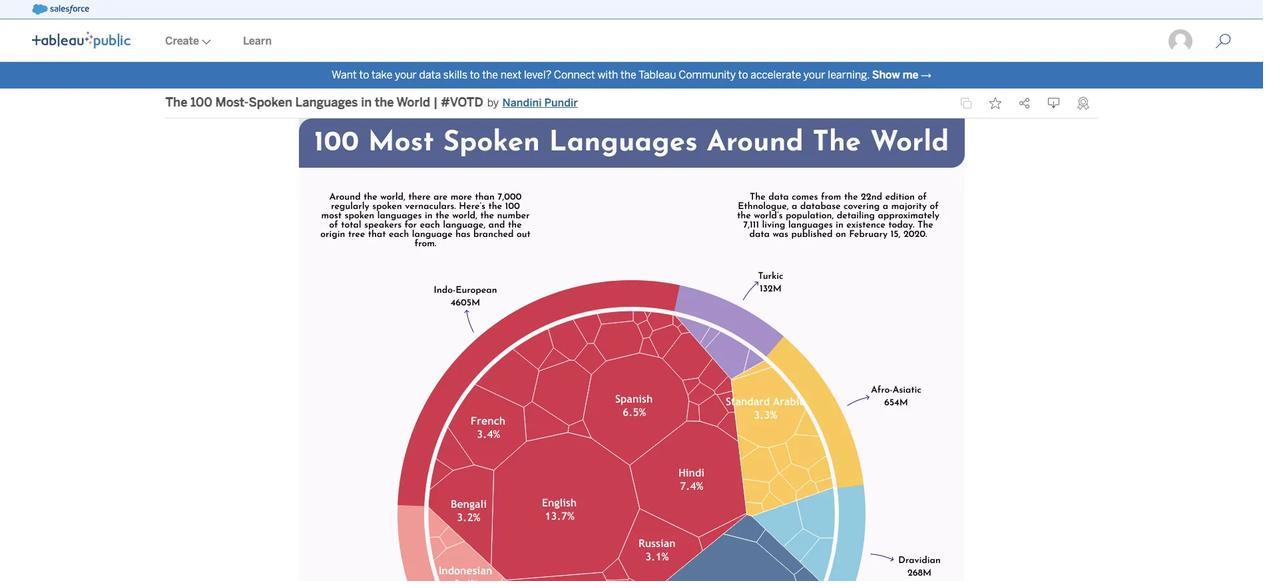 Task type: describe. For each thing, give the bounding box(es) containing it.
100
[[191, 95, 212, 110]]

most-
[[215, 95, 249, 110]]

show
[[873, 69, 901, 81]]

1 your from the left
[[395, 69, 417, 81]]

3 to from the left
[[739, 69, 749, 81]]

the 100 most-spoken languages in the world | #votd by nandini pundir
[[166, 95, 578, 110]]

take
[[372, 69, 393, 81]]

the
[[166, 95, 188, 110]]

learn link
[[227, 21, 288, 62]]

languages
[[295, 95, 358, 110]]

logo image
[[32, 31, 131, 49]]

favorite button image
[[990, 97, 1002, 109]]

me
[[903, 69, 919, 81]]

0 horizontal spatial the
[[375, 95, 394, 110]]

|
[[434, 95, 438, 110]]

level?
[[524, 69, 552, 81]]

2 to from the left
[[470, 69, 480, 81]]

pundir
[[545, 97, 578, 109]]

data
[[419, 69, 441, 81]]

create
[[165, 35, 199, 47]]

show me link
[[873, 69, 919, 81]]

greg.robinson3551 image
[[1168, 28, 1195, 55]]

1 to from the left
[[359, 69, 369, 81]]

disabled by author image
[[960, 97, 972, 109]]

by
[[488, 97, 499, 109]]

world
[[397, 95, 430, 110]]



Task type: locate. For each thing, give the bounding box(es) containing it.
the
[[482, 69, 498, 81], [621, 69, 637, 81], [375, 95, 394, 110]]

skills
[[444, 69, 468, 81]]

tableau
[[639, 69, 677, 81]]

learn
[[243, 35, 272, 47]]

the right in
[[375, 95, 394, 110]]

nominate for viz of the day image
[[1078, 97, 1090, 110]]

your
[[395, 69, 417, 81], [804, 69, 826, 81]]

spoken
[[249, 95, 292, 110]]

to left take on the top left
[[359, 69, 369, 81]]

your left learning.
[[804, 69, 826, 81]]

with
[[598, 69, 619, 81]]

1 horizontal spatial to
[[470, 69, 480, 81]]

to
[[359, 69, 369, 81], [470, 69, 480, 81], [739, 69, 749, 81]]

to left accelerate
[[739, 69, 749, 81]]

to right skills at the top of page
[[470, 69, 480, 81]]

nandini pundir link
[[503, 95, 578, 111]]

go to search image
[[1200, 33, 1248, 49]]

the right with
[[621, 69, 637, 81]]

create button
[[149, 21, 227, 62]]

0 horizontal spatial your
[[395, 69, 417, 81]]

salesforce logo image
[[32, 4, 89, 15]]

2 horizontal spatial to
[[739, 69, 749, 81]]

want
[[332, 69, 357, 81]]

1 horizontal spatial the
[[482, 69, 498, 81]]

→
[[921, 69, 932, 81]]

next
[[501, 69, 522, 81]]

the left next
[[482, 69, 498, 81]]

#votd
[[441, 95, 483, 110]]

learning.
[[828, 69, 870, 81]]

in
[[361, 95, 372, 110]]

community
[[679, 69, 736, 81]]

2 your from the left
[[804, 69, 826, 81]]

1 horizontal spatial your
[[804, 69, 826, 81]]

want to take your data skills to the next level? connect with the tableau community to accelerate your learning. show me →
[[332, 69, 932, 81]]

0 horizontal spatial to
[[359, 69, 369, 81]]

2 horizontal spatial the
[[621, 69, 637, 81]]

accelerate
[[751, 69, 802, 81]]

connect
[[554, 69, 595, 81]]

nandini
[[503, 97, 542, 109]]

your right take on the top left
[[395, 69, 417, 81]]



Task type: vqa. For each thing, say whether or not it's contained in the screenshot.
黃克文
no



